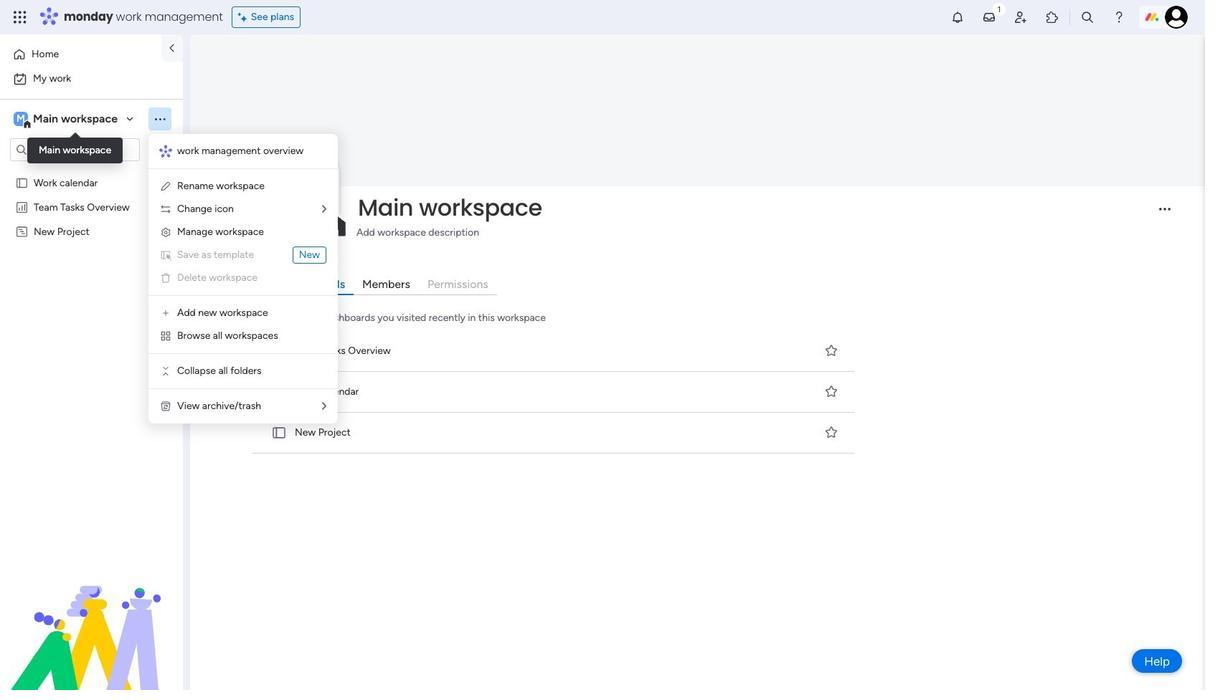 Task type: locate. For each thing, give the bounding box(es) containing it.
option
[[9, 43, 153, 66], [9, 67, 174, 90], [0, 170, 183, 173]]

invite members image
[[1014, 10, 1028, 24]]

2 public board image from the top
[[271, 425, 287, 441]]

Search in workspace field
[[30, 142, 120, 158]]

help image
[[1112, 10, 1126, 24]]

list arrow image
[[322, 204, 326, 214], [322, 402, 326, 412]]

menu item
[[160, 247, 326, 264], [160, 270, 326, 287]]

1 vertical spatial public board image
[[271, 425, 287, 441]]

public board image for add to favorites icon
[[271, 425, 287, 441]]

list box
[[0, 167, 183, 437]]

menu
[[148, 134, 338, 424]]

workspace selection element
[[14, 110, 120, 129]]

None field
[[354, 193, 1147, 223]]

select product image
[[13, 10, 27, 24]]

collapse all folders image
[[160, 366, 171, 377]]

1 vertical spatial list arrow image
[[322, 402, 326, 412]]

add to favorites image
[[824, 344, 839, 358], [824, 385, 839, 399]]

2 list arrow image from the top
[[322, 402, 326, 412]]

public board image
[[271, 384, 287, 400], [271, 425, 287, 441]]

list arrow image for view archive/trash icon
[[322, 402, 326, 412]]

search everything image
[[1080, 10, 1095, 24]]

1 image
[[993, 1, 1006, 17]]

1 vertical spatial add to favorites image
[[824, 385, 839, 399]]

1 menu item from the top
[[160, 247, 326, 264]]

add new workspace image
[[160, 308, 171, 319]]

public board image for first add to favorites image from the bottom of the quick search results list box
[[271, 384, 287, 400]]

delete workspace image
[[160, 273, 171, 284]]

1 vertical spatial menu item
[[160, 270, 326, 287]]

0 vertical spatial option
[[9, 43, 153, 66]]

0 vertical spatial public board image
[[271, 384, 287, 400]]

1 public board image from the top
[[271, 384, 287, 400]]

0 vertical spatial list arrow image
[[322, 204, 326, 214]]

add to favorites image
[[824, 426, 839, 440]]

0 vertical spatial add to favorites image
[[824, 344, 839, 358]]

2 vertical spatial option
[[0, 170, 183, 173]]

lottie animation image
[[0, 546, 183, 691]]

service icon image
[[160, 250, 171, 261]]

0 vertical spatial menu item
[[160, 247, 326, 264]]

public board image
[[15, 176, 29, 189]]

1 list arrow image from the top
[[322, 204, 326, 214]]



Task type: vqa. For each thing, say whether or not it's contained in the screenshot.
Calendar
no



Task type: describe. For each thing, give the bounding box(es) containing it.
list arrow image for change icon
[[322, 204, 326, 214]]

update feed image
[[982, 10, 996, 24]]

view archive/trash image
[[160, 401, 171, 412]]

workspace image
[[14, 111, 28, 127]]

monday marketplace image
[[1045, 10, 1059, 24]]

1 vertical spatial option
[[9, 67, 174, 90]]

public dashboard image
[[271, 343, 287, 359]]

public dashboard image
[[15, 200, 29, 214]]

manage workspace image
[[160, 227, 171, 238]]

1 add to favorites image from the top
[[824, 344, 839, 358]]

browse all workspaces image
[[160, 331, 171, 342]]

change icon image
[[160, 204, 171, 215]]

2 add to favorites image from the top
[[824, 385, 839, 399]]

workspace options image
[[153, 112, 167, 126]]

2 menu item from the top
[[160, 270, 326, 287]]

see plans image
[[238, 9, 251, 25]]

notifications image
[[950, 10, 965, 24]]

jacob simon image
[[1165, 6, 1188, 29]]

lottie animation element
[[0, 546, 183, 691]]

quick search results list box
[[250, 331, 859, 454]]

rename workspace image
[[160, 181, 171, 192]]



